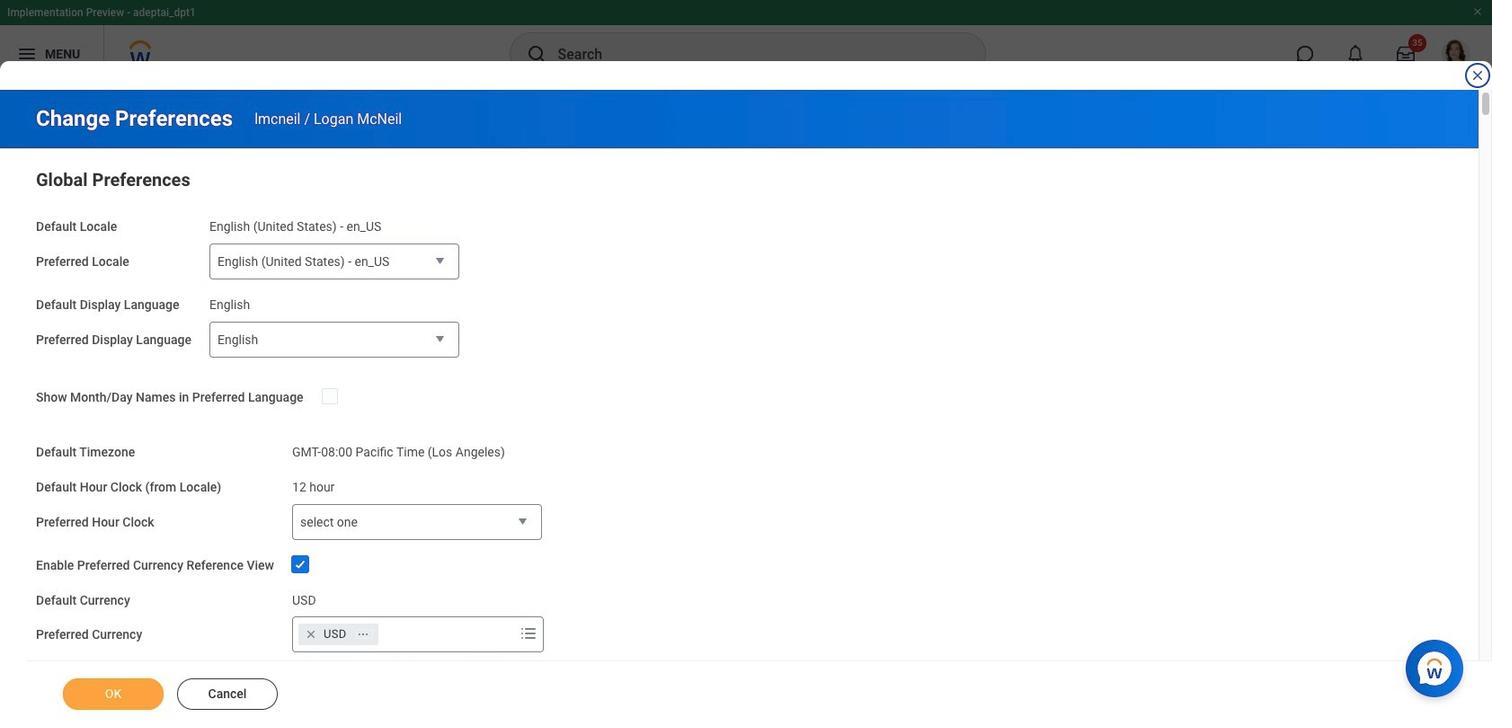 Task type: describe. For each thing, give the bounding box(es) containing it.
prompts image
[[518, 623, 540, 645]]

x small image
[[302, 626, 320, 644]]

close change preferences image
[[1471, 68, 1485, 83]]

usd, press delete to clear value. option
[[299, 624, 378, 646]]

check small image
[[290, 554, 311, 575]]

12 hour element
[[292, 477, 335, 495]]

workday assistant region
[[1406, 633, 1471, 698]]

notifications large image
[[1347, 45, 1365, 63]]

gmt-08:00 pacific time (los angeles) element
[[292, 442, 505, 460]]



Task type: locate. For each thing, give the bounding box(es) containing it.
usd element inside option
[[324, 627, 347, 643]]

main content
[[0, 90, 1493, 727]]

english (united states) - en_us element
[[210, 216, 382, 234]]

search image
[[526, 43, 547, 65]]

close environment banner image
[[1473, 6, 1484, 17]]

1 vertical spatial usd element
[[324, 627, 347, 643]]

usd element down check small "icon"
[[292, 589, 316, 607]]

usd element
[[292, 589, 316, 607], [324, 627, 347, 643]]

usd element right x small image
[[324, 627, 347, 643]]

0 vertical spatial usd element
[[292, 589, 316, 607]]

1 horizontal spatial usd element
[[324, 627, 347, 643]]

group
[[36, 165, 1443, 653]]

dialog
[[0, 0, 1493, 727]]

lmcneil / logan mcneil element
[[255, 110, 402, 128]]

banner
[[0, 0, 1493, 83]]

0 horizontal spatial usd element
[[292, 589, 316, 607]]

inbox large image
[[1397, 45, 1415, 63]]

profile logan mcneil element
[[1431, 34, 1482, 74]]

related actions image
[[357, 629, 369, 641]]

english element
[[210, 294, 250, 312]]



Task type: vqa. For each thing, say whether or not it's contained in the screenshot.
Global Modern link related to THE GLOBAL MODERN row
no



